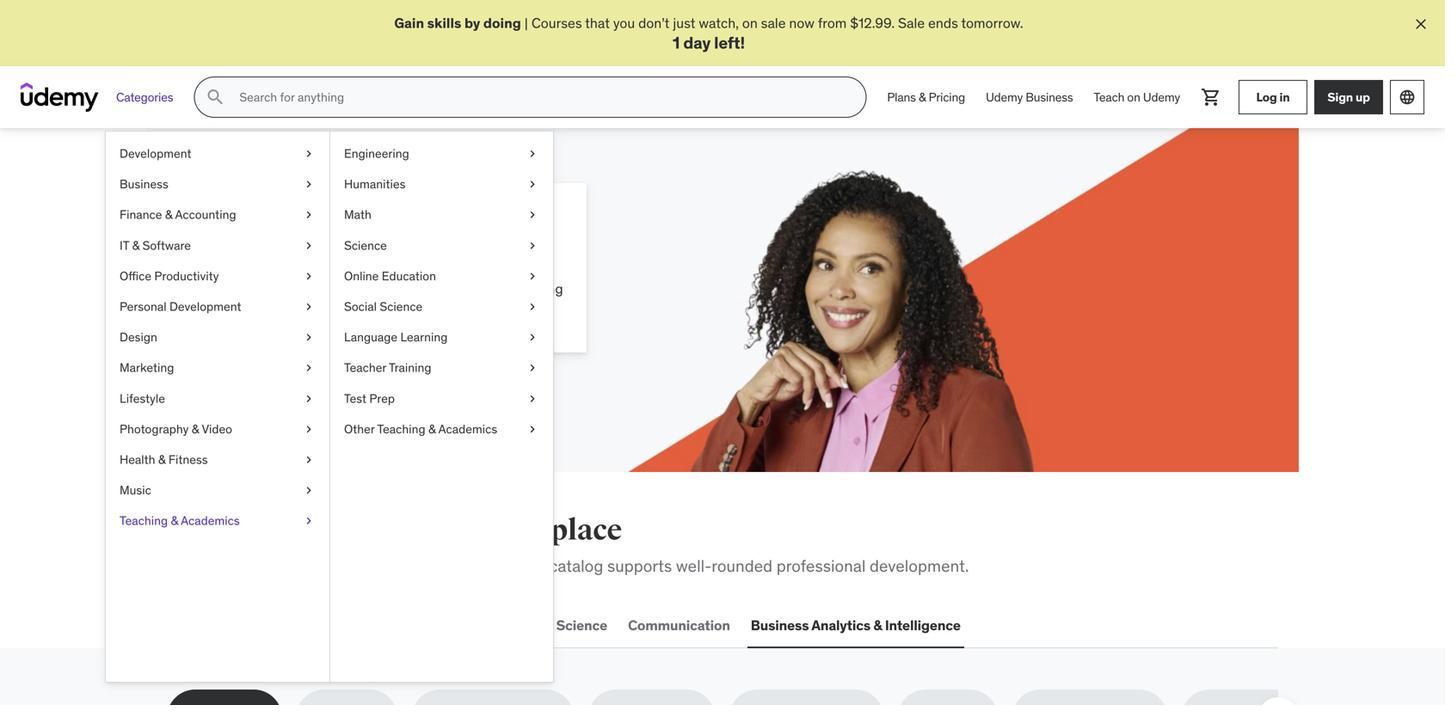 Task type: vqa. For each thing, say whether or not it's contained in the screenshot.
Learn associated with Learn in-demand skills with over 210,000 video courses
no



Task type: locate. For each thing, give the bounding box(es) containing it.
ends up pricing
[[928, 14, 958, 32]]

that
[[585, 14, 610, 32]]

technical
[[399, 556, 466, 577]]

video
[[202, 422, 232, 437]]

udemy business
[[986, 89, 1073, 105]]

0 horizontal spatial it
[[120, 238, 129, 253]]

on right teach
[[1127, 89, 1140, 105]]

it up the office
[[120, 238, 129, 253]]

teacher
[[344, 360, 386, 376]]

math link
[[330, 200, 553, 231]]

language learning link
[[330, 322, 553, 353]]

xsmall image for marketing
[[302, 360, 316, 377]]

0 horizontal spatial $12.99.
[[244, 299, 289, 317]]

udemy
[[986, 89, 1023, 105], [1143, 89, 1180, 105]]

skills inside gain skills by doing | courses that you don't just watch, on sale now from $12.99. sale ends tomorrow. 1 day left!
[[427, 14, 461, 32]]

1 vertical spatial courses
[[229, 280, 279, 298]]

& right analytics
[[873, 617, 882, 635]]

accounting
[[175, 207, 236, 223]]

business analytics & intelligence
[[751, 617, 961, 635]]

business inside business analytics & intelligence button
[[751, 617, 809, 635]]

0 vertical spatial it
[[120, 238, 129, 253]]

xsmall image inside health & fitness link
[[302, 452, 316, 469]]

xsmall image inside design link
[[302, 329, 316, 346]]

to
[[381, 556, 396, 577]]

1 vertical spatial business
[[120, 177, 168, 192]]

& left "video"
[[192, 422, 199, 437]]

watch,
[[699, 14, 739, 32]]

online
[[344, 268, 379, 284]]

xsmall image for photography & video
[[302, 421, 316, 438]]

xsmall image for development
[[302, 146, 316, 162]]

xsmall image inside science link
[[526, 237, 539, 254]]

0 horizontal spatial academics
[[181, 513, 240, 529]]

journey,
[[464, 280, 512, 298]]

0 horizontal spatial udemy
[[986, 89, 1023, 105]]

academics
[[438, 422, 497, 437], [181, 513, 240, 529]]

&
[[919, 89, 926, 105], [165, 207, 172, 223], [132, 238, 140, 253], [192, 422, 199, 437], [428, 422, 436, 437], [158, 452, 166, 468], [171, 513, 178, 529], [873, 617, 882, 635]]

2 horizontal spatial business
[[1026, 89, 1073, 105]]

need
[[394, 513, 460, 549]]

1 vertical spatial you
[[340, 513, 389, 549]]

$12.99. for |
[[850, 14, 895, 32]]

you right that
[[613, 14, 635, 32]]

science right data
[[556, 617, 607, 635]]

1 vertical spatial on
[[1127, 89, 1140, 105]]

you up to
[[340, 513, 389, 549]]

the
[[212, 513, 256, 549]]

0 horizontal spatial in
[[367, 280, 378, 298]]

1 vertical spatial it
[[309, 617, 320, 635]]

0 horizontal spatial teaching
[[120, 513, 168, 529]]

xsmall image inside "social science" link
[[526, 299, 539, 315]]

0 vertical spatial skills
[[427, 14, 461, 32]]

sale down every
[[292, 299, 319, 317]]

health & fitness link
[[106, 445, 329, 475]]

courses inside gain skills by doing | courses that you don't just watch, on sale now from $12.99. sale ends tomorrow. 1 day left!
[[531, 14, 582, 32]]

business
[[1026, 89, 1073, 105], [120, 177, 168, 192], [751, 617, 809, 635]]

xsmall image inside the language learning link
[[526, 329, 539, 346]]

0 horizontal spatial on
[[742, 14, 758, 32]]

development down categories dropdown button
[[120, 146, 191, 161]]

$12.99.
[[850, 14, 895, 32], [244, 299, 289, 317]]

& for software
[[132, 238, 140, 253]]

just
[[673, 14, 696, 32]]

0 vertical spatial $12.99.
[[850, 14, 895, 32]]

0 vertical spatial teaching
[[377, 422, 425, 437]]

fitness
[[169, 452, 208, 468]]

xsmall image for business
[[302, 176, 316, 193]]

1 horizontal spatial teaching
[[377, 422, 425, 437]]

$12.99. inside gain skills by doing | courses that you don't just watch, on sale now from $12.99. sale ends tomorrow. 1 day left!
[[850, 14, 895, 32]]

teach on udemy link
[[1083, 77, 1191, 118]]

science down your
[[380, 299, 423, 315]]

academics down "music" link
[[181, 513, 240, 529]]

sale inside learn, practice, succeed (and save) courses for every skill in your learning journey, starting at $12.99. sale ends tomorrow.
[[292, 299, 319, 317]]

0 horizontal spatial courses
[[229, 280, 279, 298]]

1 horizontal spatial $12.99.
[[850, 14, 895, 32]]

courses up 'at'
[[229, 280, 279, 298]]

0 horizontal spatial skills
[[261, 513, 334, 549]]

health & fitness
[[120, 452, 208, 468]]

doing
[[483, 14, 521, 32]]

in right log at the right
[[1280, 89, 1290, 105]]

1 horizontal spatial academics
[[438, 422, 497, 437]]

on left sale
[[742, 14, 758, 32]]

& right finance
[[165, 207, 172, 223]]

teaching
[[377, 422, 425, 437], [120, 513, 168, 529]]

in up topics,
[[465, 513, 491, 549]]

teaching down music on the left bottom
[[120, 513, 168, 529]]

0 vertical spatial ends
[[928, 14, 958, 32]]

office productivity link
[[106, 261, 329, 292]]

xsmall image inside online education link
[[526, 268, 539, 285]]

xsmall image for music
[[302, 482, 316, 499]]

2 vertical spatial business
[[751, 617, 809, 635]]

up
[[1356, 89, 1370, 105]]

gain
[[394, 14, 424, 32]]

1 udemy from the left
[[986, 89, 1023, 105]]

humanities
[[344, 177, 406, 192]]

0 horizontal spatial business
[[120, 177, 168, 192]]

catalog
[[549, 556, 603, 577]]

1 horizontal spatial ends
[[928, 14, 958, 32]]

0 vertical spatial you
[[613, 14, 635, 32]]

& right plans
[[919, 89, 926, 105]]

science link
[[330, 231, 553, 261]]

business left analytics
[[751, 617, 809, 635]]

xsmall image inside test prep link
[[526, 391, 539, 407]]

xsmall image inside math link
[[526, 207, 539, 224]]

courses inside learn, practice, succeed (and save) courses for every skill in your learning journey, starting at $12.99. sale ends tomorrow.
[[229, 280, 279, 298]]

1 vertical spatial skills
[[261, 513, 334, 549]]

xsmall image for science
[[526, 237, 539, 254]]

teaching & academics
[[120, 513, 240, 529]]

1 horizontal spatial udemy
[[1143, 89, 1180, 105]]

sale
[[898, 14, 925, 32], [292, 299, 319, 317]]

1 horizontal spatial it
[[309, 617, 320, 635]]

1 vertical spatial academics
[[181, 513, 240, 529]]

sale
[[761, 14, 786, 32]]

2 vertical spatial in
[[465, 513, 491, 549]]

1 horizontal spatial you
[[613, 14, 635, 32]]

skills left by
[[427, 14, 461, 32]]

0 horizontal spatial sale
[[292, 299, 319, 317]]

finance & accounting
[[120, 207, 236, 223]]

udemy right pricing
[[986, 89, 1023, 105]]

1 vertical spatial $12.99.
[[244, 299, 289, 317]]

0 horizontal spatial tomorrow.
[[355, 299, 418, 317]]

tomorrow.
[[961, 14, 1023, 32], [355, 299, 418, 317]]

sale inside gain skills by doing | courses that you don't just watch, on sale now from $12.99. sale ends tomorrow. 1 day left!
[[898, 14, 925, 32]]

0 horizontal spatial you
[[340, 513, 389, 549]]

xsmall image inside photography & video link
[[302, 421, 316, 438]]

xsmall image inside engineering link
[[526, 146, 539, 162]]

it inside "button"
[[309, 617, 320, 635]]

tomorrow. down your
[[355, 299, 418, 317]]

productivity
[[154, 268, 219, 284]]

xsmall image inside lifestyle link
[[302, 391, 316, 407]]

supports
[[607, 556, 672, 577]]

courses right |
[[531, 14, 582, 32]]

xsmall image inside "business" link
[[302, 176, 316, 193]]

xsmall image for office productivity
[[302, 268, 316, 285]]

skills up workplace
[[261, 513, 334, 549]]

design
[[120, 330, 157, 345]]

one
[[496, 513, 545, 549]]

xsmall image for teacher training
[[526, 360, 539, 377]]

xsmall image inside office productivity link
[[302, 268, 316, 285]]

don't
[[638, 14, 670, 32]]

xsmall image
[[302, 146, 316, 162], [526, 146, 539, 162], [302, 237, 316, 254], [526, 268, 539, 285], [302, 329, 316, 346], [302, 360, 316, 377], [526, 391, 539, 407], [302, 482, 316, 499]]

topics,
[[469, 556, 518, 577]]

business up finance
[[120, 177, 168, 192]]

xsmall image inside "humanities" link
[[526, 176, 539, 193]]

1 horizontal spatial sale
[[898, 14, 925, 32]]

science for social
[[380, 299, 423, 315]]

learn,
[[229, 203, 318, 239]]

xsmall image for design
[[302, 329, 316, 346]]

xsmall image inside other teaching & academics link
[[526, 421, 539, 438]]

courses for doing
[[531, 14, 582, 32]]

|
[[525, 14, 528, 32]]

succeed
[[445, 203, 553, 239]]

xsmall image for finance & accounting
[[302, 207, 316, 224]]

$12.99. down for
[[244, 299, 289, 317]]

xsmall image for engineering
[[526, 146, 539, 162]]

1 horizontal spatial courses
[[531, 14, 582, 32]]

tomorrow. inside learn, practice, succeed (and save) courses for every skill in your learning journey, starting at $12.99. sale ends tomorrow.
[[355, 299, 418, 317]]

social science link
[[330, 292, 553, 322]]

skills left to
[[341, 556, 377, 577]]

development
[[120, 146, 191, 161], [169, 299, 241, 315]]

teach
[[1094, 89, 1125, 105]]

business analytics & intelligence button
[[747, 605, 964, 647]]

1 vertical spatial sale
[[292, 299, 319, 317]]

& down test prep link
[[428, 422, 436, 437]]

business inside "business" link
[[120, 177, 168, 192]]

xsmall image inside "finance & accounting" link
[[302, 207, 316, 224]]

ends inside learn, practice, succeed (and save) courses for every skill in your learning journey, starting at $12.99. sale ends tomorrow.
[[322, 299, 352, 317]]

0 vertical spatial in
[[1280, 89, 1290, 105]]

1 vertical spatial ends
[[322, 299, 352, 317]]

workplace
[[261, 556, 337, 577]]

ends inside gain skills by doing | courses that you don't just watch, on sale now from $12.99. sale ends tomorrow. 1 day left!
[[928, 14, 958, 32]]

1 horizontal spatial skills
[[341, 556, 377, 577]]

science inside 'button'
[[556, 617, 607, 635]]

& for pricing
[[919, 89, 926, 105]]

Search for anything text field
[[236, 83, 845, 112]]

education
[[382, 268, 436, 284]]

sale for |
[[898, 14, 925, 32]]

1 vertical spatial in
[[367, 280, 378, 298]]

xsmall image inside "music" link
[[302, 482, 316, 499]]

test prep
[[344, 391, 395, 406]]

xsmall image inside the development link
[[302, 146, 316, 162]]

1 horizontal spatial on
[[1127, 89, 1140, 105]]

xsmall image inside personal development link
[[302, 299, 316, 315]]

it left certifications
[[309, 617, 320, 635]]

in right skill
[[367, 280, 378, 298]]

& up the office
[[132, 238, 140, 253]]

science up online
[[344, 238, 387, 253]]

starting
[[515, 280, 563, 298]]

1 horizontal spatial business
[[751, 617, 809, 635]]

1 vertical spatial tomorrow.
[[355, 299, 418, 317]]

data science button
[[520, 605, 611, 647]]

business inside udemy business 'link'
[[1026, 89, 1073, 105]]

sale up plans
[[898, 14, 925, 32]]

& up from
[[171, 513, 178, 529]]

$12.99. for save)
[[244, 299, 289, 317]]

1 horizontal spatial in
[[465, 513, 491, 549]]

rounded
[[712, 556, 773, 577]]

you inside gain skills by doing | courses that you don't just watch, on sale now from $12.99. sale ends tomorrow. 1 day left!
[[613, 14, 635, 32]]

tomorrow. inside gain skills by doing | courses that you don't just watch, on sale now from $12.99. sale ends tomorrow. 1 day left!
[[961, 14, 1023, 32]]

xsmall image inside marketing link
[[302, 360, 316, 377]]

udemy image
[[21, 83, 99, 112]]

$12.99. right 'from'
[[850, 14, 895, 32]]

tomorrow. up udemy business
[[961, 14, 1023, 32]]

0 vertical spatial sale
[[898, 14, 925, 32]]

0 vertical spatial business
[[1026, 89, 1073, 105]]

xsmall image
[[302, 176, 316, 193], [526, 176, 539, 193], [302, 207, 316, 224], [526, 207, 539, 224], [526, 237, 539, 254], [302, 268, 316, 285], [302, 299, 316, 315], [526, 299, 539, 315], [526, 329, 539, 346], [526, 360, 539, 377], [302, 391, 316, 407], [302, 421, 316, 438], [526, 421, 539, 438], [302, 452, 316, 469], [302, 513, 316, 530]]

courses for (and
[[229, 280, 279, 298]]

0 vertical spatial development
[[120, 146, 191, 161]]

1 vertical spatial development
[[169, 299, 241, 315]]

0 vertical spatial tomorrow.
[[961, 14, 1023, 32]]

you inside all the skills you need in one place from critical workplace skills to technical topics, our catalog supports well-rounded professional development.
[[340, 513, 389, 549]]

design link
[[106, 322, 329, 353]]

0 vertical spatial academics
[[438, 422, 497, 437]]

xsmall image inside teacher training link
[[526, 360, 539, 377]]

& right 'health'
[[158, 452, 166, 468]]

critical
[[209, 556, 258, 577]]

2 vertical spatial skills
[[341, 556, 377, 577]]

1 horizontal spatial tomorrow.
[[961, 14, 1023, 32]]

xsmall image inside it & software link
[[302, 237, 316, 254]]

personal development
[[120, 299, 241, 315]]

0 vertical spatial on
[[742, 14, 758, 32]]

2 vertical spatial science
[[556, 617, 607, 635]]

udemy left shopping cart with 0 items image
[[1143, 89, 1180, 105]]

development.
[[870, 556, 969, 577]]

learn, practice, succeed (and save) courses for every skill in your learning journey, starting at $12.99. sale ends tomorrow.
[[229, 203, 563, 317]]

1 vertical spatial science
[[380, 299, 423, 315]]

teaching down prep
[[377, 422, 425, 437]]

teaching & academics link
[[106, 506, 329, 537]]

courses
[[531, 14, 582, 32], [229, 280, 279, 298]]

other
[[344, 422, 375, 437]]

2 udemy from the left
[[1143, 89, 1180, 105]]

development down office productivity link
[[169, 299, 241, 315]]

$12.99. inside learn, practice, succeed (and save) courses for every skill in your learning journey, starting at $12.99. sale ends tomorrow.
[[244, 299, 289, 317]]

ends down skill
[[322, 299, 352, 317]]

2 horizontal spatial skills
[[427, 14, 461, 32]]

it certifications button
[[305, 605, 414, 647]]

0 vertical spatial courses
[[531, 14, 582, 32]]

xsmall image inside 'teaching & academics' link
[[302, 513, 316, 530]]

it & software link
[[106, 231, 329, 261]]

sign up
[[1328, 89, 1370, 105]]

photography & video
[[120, 422, 232, 437]]

left!
[[714, 32, 745, 53]]

academics down test prep link
[[438, 422, 497, 437]]

learning
[[411, 280, 461, 298]]

0 horizontal spatial ends
[[322, 299, 352, 317]]

in inside all the skills you need in one place from critical workplace skills to technical topics, our catalog supports well-rounded professional development.
[[465, 513, 491, 549]]

business left teach
[[1026, 89, 1073, 105]]

it & software
[[120, 238, 191, 253]]



Task type: describe. For each thing, give the bounding box(es) containing it.
personal development link
[[106, 292, 329, 322]]

& inside button
[[873, 617, 882, 635]]

personal
[[120, 299, 167, 315]]

save)
[[294, 238, 362, 273]]

science for data
[[556, 617, 607, 635]]

it certifications
[[309, 617, 411, 635]]

xsmall image for health & fitness
[[302, 452, 316, 469]]

our
[[522, 556, 545, 577]]

analytics
[[812, 617, 871, 635]]

xsmall image for social science
[[526, 299, 539, 315]]

academics inside 'teaching & academics' link
[[181, 513, 240, 529]]

software
[[142, 238, 191, 253]]

& for academics
[[171, 513, 178, 529]]

all
[[167, 513, 207, 549]]

close image
[[1413, 15, 1430, 33]]

finance & accounting link
[[106, 200, 329, 231]]

ends for save)
[[322, 299, 352, 317]]

1
[[673, 32, 680, 53]]

teacher training link
[[330, 353, 553, 384]]

social science
[[344, 299, 423, 315]]

xsmall image for lifestyle
[[302, 391, 316, 407]]

online education link
[[330, 261, 553, 292]]

choose a language image
[[1399, 89, 1416, 106]]

health
[[120, 452, 155, 468]]

lifestyle
[[120, 391, 165, 406]]

place
[[550, 513, 622, 549]]

intelligence
[[885, 617, 961, 635]]

every
[[303, 280, 336, 298]]

(and
[[229, 238, 289, 273]]

other teaching & academics
[[344, 422, 497, 437]]

data
[[523, 617, 553, 635]]

now
[[789, 14, 815, 32]]

business link
[[106, 169, 329, 200]]

xsmall image for personal development
[[302, 299, 316, 315]]

submit search image
[[205, 87, 226, 108]]

social
[[344, 299, 377, 315]]

xsmall image for online education
[[526, 268, 539, 285]]

xsmall image for humanities
[[526, 176, 539, 193]]

business for business analytics & intelligence
[[751, 617, 809, 635]]

pricing
[[929, 89, 965, 105]]

plans & pricing
[[887, 89, 965, 105]]

teacher training
[[344, 360, 431, 376]]

office
[[120, 268, 151, 284]]

learning
[[400, 330, 448, 345]]

1 vertical spatial teaching
[[120, 513, 168, 529]]

categories
[[116, 89, 173, 105]]

office productivity
[[120, 268, 219, 284]]

log in
[[1256, 89, 1290, 105]]

from
[[167, 556, 205, 577]]

xsmall image for math
[[526, 207, 539, 224]]

by
[[464, 14, 480, 32]]

well-
[[676, 556, 712, 577]]

online education
[[344, 268, 436, 284]]

at
[[229, 299, 241, 317]]

& for video
[[192, 422, 199, 437]]

tomorrow. for save)
[[355, 299, 418, 317]]

math
[[344, 207, 371, 223]]

marketing link
[[106, 353, 329, 384]]

certifications
[[323, 617, 411, 635]]

marketing
[[120, 360, 174, 376]]

plans
[[887, 89, 916, 105]]

in inside learn, practice, succeed (and save) courses for every skill in your learning journey, starting at $12.99. sale ends tomorrow.
[[367, 280, 378, 298]]

language
[[344, 330, 398, 345]]

xsmall image for other teaching & academics
[[526, 421, 539, 438]]

professional
[[777, 556, 866, 577]]

skill
[[339, 280, 363, 298]]

ends for |
[[928, 14, 958, 32]]

udemy inside 'link'
[[986, 89, 1023, 105]]

xsmall image for language learning
[[526, 329, 539, 346]]

for
[[283, 280, 300, 298]]

photography & video link
[[106, 414, 329, 445]]

tomorrow. for |
[[961, 14, 1023, 32]]

day
[[683, 32, 711, 53]]

other teaching & academics link
[[330, 414, 553, 445]]

teach on udemy
[[1094, 89, 1180, 105]]

music
[[120, 483, 151, 498]]

communication button
[[625, 605, 734, 647]]

0 vertical spatial science
[[344, 238, 387, 253]]

photography
[[120, 422, 189, 437]]

from
[[818, 14, 847, 32]]

xsmall image for test prep
[[526, 391, 539, 407]]

2 horizontal spatial in
[[1280, 89, 1290, 105]]

prep
[[369, 391, 395, 406]]

lifestyle link
[[106, 384, 329, 414]]

data science
[[523, 617, 607, 635]]

language learning
[[344, 330, 448, 345]]

shopping cart with 0 items image
[[1201, 87, 1222, 108]]

sale for save)
[[292, 299, 319, 317]]

test prep link
[[330, 384, 553, 414]]

udemy business link
[[976, 77, 1083, 118]]

music link
[[106, 475, 329, 506]]

& for fitness
[[158, 452, 166, 468]]

business for business
[[120, 177, 168, 192]]

on inside gain skills by doing | courses that you don't just watch, on sale now from $12.99. sale ends tomorrow. 1 day left!
[[742, 14, 758, 32]]

gain skills by doing | courses that you don't just watch, on sale now from $12.99. sale ends tomorrow. 1 day left!
[[394, 14, 1023, 53]]

categories button
[[106, 77, 184, 118]]

engineering link
[[330, 139, 553, 169]]

xsmall image for teaching & academics
[[302, 513, 316, 530]]

xsmall image for it & software
[[302, 237, 316, 254]]

it for it & software
[[120, 238, 129, 253]]

& for accounting
[[165, 207, 172, 223]]

it for it certifications
[[309, 617, 320, 635]]

practice,
[[323, 203, 440, 239]]

academics inside other teaching & academics link
[[438, 422, 497, 437]]

on inside teach on udemy link
[[1127, 89, 1140, 105]]



